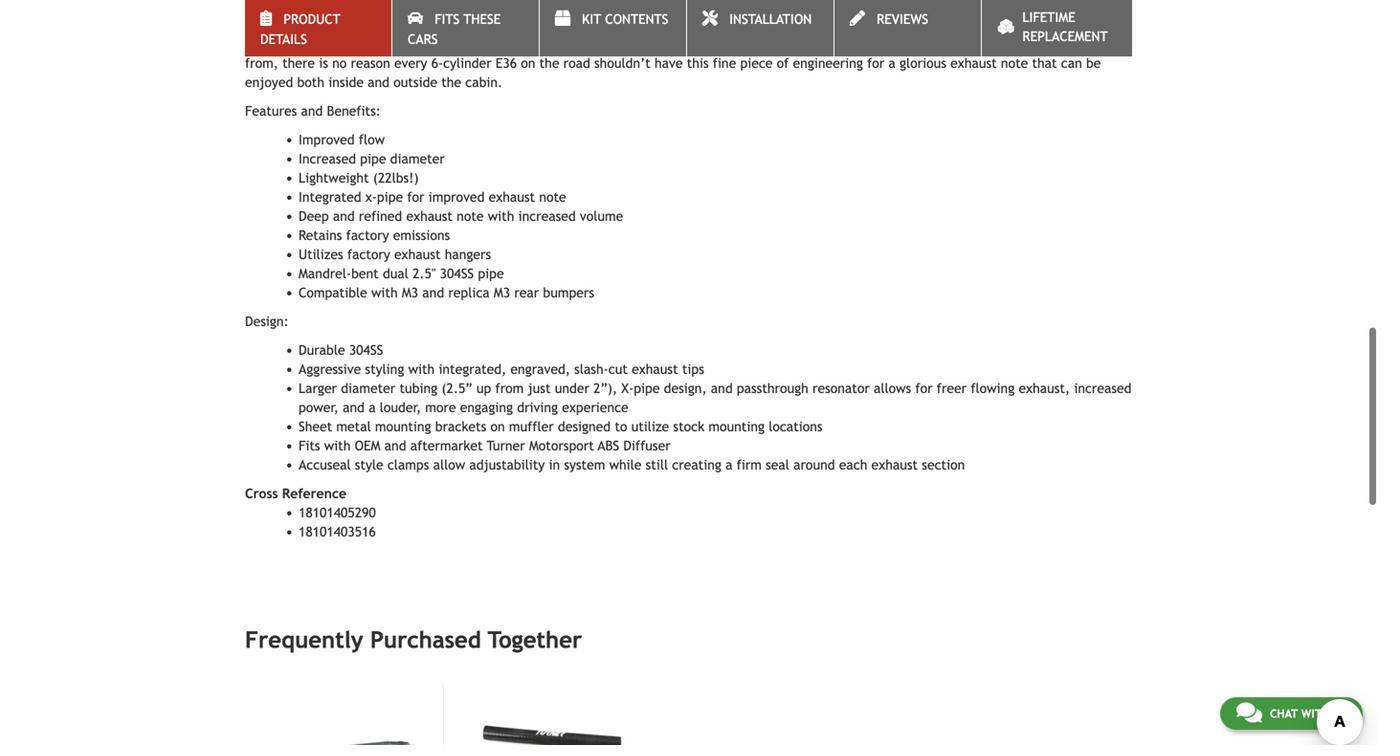 Task type: describe. For each thing, give the bounding box(es) containing it.
fits inside the fits these cars
[[435, 11, 460, 27]]

with up tubing
[[408, 362, 435, 377]]

fits these cars link
[[392, 0, 539, 56]]

abs
[[598, 438, 619, 454]]

lifetime
[[1023, 10, 1076, 25]]

each
[[839, 457, 868, 473]]

chat with us
[[1270, 707, 1347, 721]]

installation
[[729, 11, 812, 27]]

(2.5"
[[442, 381, 473, 396]]

lightweight
[[299, 170, 369, 186]]

improved flow increased pipe diameter lightweight (22lbs!) integrated x-pipe for improved exhaust note deep and refined exhaust note with increased volume retains factory emissions utilizes factory exhaust hangers mandrel-bent dual 2.5" 304ss pipe compatible with m3 and replica m3 rear bumpers
[[299, 132, 623, 300]]

mandrel-
[[299, 266, 351, 281]]

resonator
[[813, 381, 870, 396]]

0 vertical spatial pipe
[[377, 189, 403, 205]]

reference
[[282, 486, 347, 501]]

installation link
[[687, 0, 834, 56]]

diffuser
[[623, 438, 671, 454]]

durable
[[299, 343, 345, 358]]

reviews
[[877, 11, 928, 27]]

integrated,
[[439, 362, 507, 377]]

power,
[[299, 400, 339, 415]]

features and benefits:
[[245, 103, 381, 119]]

in
[[549, 457, 560, 473]]

to
[[615, 419, 627, 434]]

around
[[794, 457, 835, 473]]

increased inside durable 304ss aggressive styling with integrated, engraved, slash-cut exhaust tips larger diameter tubing (2.5" up from just under 2"), x-pipe design, and passthrough resonator allows for freer flowing exhaust, increased power, and a louder, more engaging driving experience sheet metal mounting brackets on muffler designed to utilize stock mounting locations fits with oem and aftermarket turner motorsport abs diffuser accuseal style clamps allow adjustability in system while still creating a firm seal around each exhaust section
[[1074, 381, 1132, 396]]

compatible
[[299, 285, 367, 300]]

kit contents
[[582, 11, 668, 27]]

refined
[[359, 209, 402, 224]]

1 mounting from the left
[[375, 419, 431, 434]]

304ss inside improved flow increased pipe diameter lightweight (22lbs!) integrated x-pipe for improved exhaust note deep and refined exhaust note with increased volume retains factory emissions utilizes factory exhaust hangers mandrel-bent dual 2.5" 304ss pipe compatible with m3 and replica m3 rear bumpers
[[440, 266, 474, 281]]

replacement
[[1023, 29, 1108, 44]]

lifetime replacement
[[1023, 10, 1108, 44]]

cars
[[408, 31, 438, 47]]

larger
[[299, 381, 337, 396]]

cut
[[609, 362, 628, 377]]

us
[[1333, 707, 1347, 721]]

exhaust down emissions
[[394, 247, 441, 262]]

motorsport
[[529, 438, 594, 454]]

while
[[609, 457, 642, 473]]

retains
[[299, 228, 342, 243]]

1 vertical spatial factory
[[347, 247, 390, 262]]

exhaust up emissions
[[406, 209, 453, 224]]

bumpers
[[543, 285, 594, 300]]

increased inside improved flow increased pipe diameter lightweight (22lbs!) integrated x-pipe for improved exhaust note deep and refined exhaust note with increased volume retains factory emissions utilizes factory exhaust hangers mandrel-bent dual 2.5" 304ss pipe compatible with m3 and replica m3 rear bumpers
[[518, 209, 576, 224]]

rear
[[514, 285, 539, 300]]

chat with us link
[[1220, 698, 1363, 730]]

0 vertical spatial note
[[539, 189, 566, 205]]

firm
[[737, 457, 762, 473]]

frequently purchased together
[[245, 627, 582, 654]]

1 vertical spatial note
[[457, 209, 484, 224]]

and up clamps
[[384, 438, 406, 454]]

volume
[[580, 209, 623, 224]]

oem
[[355, 438, 380, 454]]

2.5"
[[413, 266, 436, 281]]

creating
[[672, 457, 722, 473]]

stock
[[673, 419, 705, 434]]

metal
[[336, 419, 371, 434]]

cross
[[245, 486, 278, 501]]

louder,
[[380, 400, 421, 415]]

with inside chat with us link
[[1301, 707, 1330, 721]]

benefits:
[[327, 103, 381, 119]]

cross reference 18101405290 18101403516
[[245, 486, 376, 540]]

section
[[922, 457, 965, 473]]

aggressive
[[299, 362, 361, 377]]

replica
[[448, 285, 490, 300]]

contents
[[605, 11, 668, 27]]

sheet
[[299, 419, 332, 434]]

dual
[[383, 266, 409, 281]]

slash-
[[574, 362, 609, 377]]

and down 2.5"
[[422, 285, 444, 300]]

accuseal
[[299, 457, 351, 473]]

with up hangers
[[488, 209, 514, 224]]

together
[[488, 627, 582, 654]]

up
[[477, 381, 491, 396]]

0 vertical spatial a
[[369, 400, 376, 415]]

engaging
[[460, 400, 513, 415]]

hangers
[[445, 247, 491, 262]]

driving
[[517, 400, 558, 415]]

exhaust right improved
[[489, 189, 535, 205]]

fits these cars
[[408, 11, 501, 47]]



Task type: locate. For each thing, give the bounding box(es) containing it.
0 horizontal spatial fits
[[299, 438, 320, 454]]

flow
[[359, 132, 385, 147]]

passthrough
[[737, 381, 809, 396]]

design:
[[245, 314, 289, 329]]

deep
[[299, 209, 329, 224]]

purchased
[[370, 627, 481, 654]]

2 horizontal spatial pipe
[[634, 381, 660, 396]]

1 horizontal spatial fits
[[435, 11, 460, 27]]

utilize
[[631, 419, 669, 434]]

1 vertical spatial increased
[[1074, 381, 1132, 396]]

for inside improved flow increased pipe diameter lightweight (22lbs!) integrated x-pipe for improved exhaust note deep and refined exhaust note with increased volume retains factory emissions utilizes factory exhaust hangers mandrel-bent dual 2.5" 304ss pipe compatible with m3 and replica m3 rear bumpers
[[407, 189, 424, 205]]

m3 left rear
[[494, 285, 510, 300]]

1 horizontal spatial mounting
[[709, 419, 765, 434]]

mounting down louder,
[[375, 419, 431, 434]]

0 horizontal spatial for
[[407, 189, 424, 205]]

utilizes
[[299, 247, 343, 262]]

features
[[245, 103, 297, 119]]

x-
[[621, 381, 634, 396]]

for left freer
[[915, 381, 933, 396]]

1 horizontal spatial pipe
[[478, 266, 504, 281]]

0 vertical spatial for
[[407, 189, 424, 205]]

emissions
[[393, 228, 450, 243]]

1 horizontal spatial increased
[[1074, 381, 1132, 396]]

pipe up utilize
[[634, 381, 660, 396]]

1 horizontal spatial a
[[726, 457, 733, 473]]

1 vertical spatial 304ss
[[349, 343, 383, 358]]

304ss up styling
[[349, 343, 383, 358]]

and up metal
[[343, 400, 365, 415]]

integrated
[[299, 189, 361, 205]]

pipe
[[377, 189, 403, 205], [478, 266, 504, 281], [634, 381, 660, 396]]

note
[[539, 189, 566, 205], [457, 209, 484, 224]]

product
[[284, 11, 340, 27]]

1 vertical spatial for
[[915, 381, 933, 396]]

allow
[[433, 457, 465, 473]]

18101405290
[[299, 505, 376, 521]]

with down the dual
[[371, 285, 398, 300]]

styling
[[365, 362, 404, 377]]

bent
[[351, 266, 379, 281]]

0 vertical spatial 304ss
[[440, 266, 474, 281]]

turner
[[487, 438, 525, 454]]

0 horizontal spatial increased
[[518, 209, 576, 224]]

seal
[[766, 457, 790, 473]]

304ss inside durable 304ss aggressive styling with integrated, engraved, slash-cut exhaust tips larger diameter tubing (2.5" up from just under 2"), x-pipe design, and passthrough resonator allows for freer flowing exhaust, increased power, and a louder, more engaging driving experience sheet metal mounting brackets on muffler designed to utilize stock mounting locations fits with oem and aftermarket turner motorsport abs diffuser accuseal style clamps allow adjustability in system while still creating a firm seal around each exhaust section
[[349, 343, 383, 358]]

factory down refined
[[346, 228, 389, 243]]

304ss down hangers
[[440, 266, 474, 281]]

and up improved
[[301, 103, 323, 119]]

factory up bent
[[347, 247, 390, 262]]

mounting up firm
[[709, 419, 765, 434]]

mounting
[[375, 419, 431, 434], [709, 419, 765, 434]]

durable 304ss aggressive styling with integrated, engraved, slash-cut exhaust tips larger diameter tubing (2.5" up from just under 2"), x-pipe design, and passthrough resonator allows for freer flowing exhaust, increased power, and a louder, more engaging driving experience sheet metal mounting brackets on muffler designed to utilize stock mounting locations fits with oem and aftermarket turner motorsport abs diffuser accuseal style clamps allow adjustability in system while still creating a firm seal around each exhaust section
[[299, 343, 1132, 473]]

2 mounting from the left
[[709, 419, 765, 434]]

pipe diameter
[[360, 151, 445, 166]]

just
[[528, 381, 551, 396]]

1 vertical spatial a
[[726, 457, 733, 473]]

1 vertical spatial pipe
[[478, 266, 504, 281]]

flowing
[[971, 381, 1015, 396]]

x-
[[365, 189, 377, 205]]

exhaust right the each
[[872, 457, 918, 473]]

with left us
[[1301, 707, 1330, 721]]

increased right exhaust,
[[1074, 381, 1132, 396]]

tips
[[682, 362, 704, 377]]

and right design,
[[711, 381, 733, 396]]

exhaust up "x-"
[[632, 362, 678, 377]]

1 horizontal spatial note
[[539, 189, 566, 205]]

0 horizontal spatial pipe
[[377, 189, 403, 205]]

0 horizontal spatial 304ss
[[349, 343, 383, 358]]

these
[[464, 11, 501, 27]]

improved
[[429, 189, 485, 205]]

fits down sheet
[[299, 438, 320, 454]]

m3
[[402, 285, 418, 300], [494, 285, 510, 300]]

factory
[[346, 228, 389, 243], [347, 247, 390, 262]]

304ss
[[440, 266, 474, 281], [349, 343, 383, 358]]

0 vertical spatial increased
[[518, 209, 576, 224]]

engraved,
[[511, 362, 570, 377]]

(22lbs!)
[[373, 170, 419, 186]]

frequently
[[245, 627, 363, 654]]

for down (22lbs!)
[[407, 189, 424, 205]]

18101403516
[[299, 524, 376, 540]]

with up accuseal
[[324, 438, 351, 454]]

a left firm
[[726, 457, 733, 473]]

1 horizontal spatial for
[[915, 381, 933, 396]]

and
[[301, 103, 323, 119], [333, 209, 355, 224], [422, 285, 444, 300], [711, 381, 733, 396], [343, 400, 365, 415], [384, 438, 406, 454]]

muffler
[[509, 419, 554, 434]]

from
[[495, 381, 524, 396]]

0 vertical spatial fits
[[435, 11, 460, 27]]

product details
[[260, 11, 340, 47]]

exhaust
[[489, 189, 535, 205], [406, 209, 453, 224], [394, 247, 441, 262], [632, 362, 678, 377], [872, 457, 918, 473]]

and down the integrated
[[333, 209, 355, 224]]

vent hose image
[[246, 684, 422, 746]]

still
[[646, 457, 668, 473]]

aftermarket
[[410, 438, 483, 454]]

locations
[[769, 419, 823, 434]]

1 horizontal spatial m3
[[494, 285, 510, 300]]

product details link
[[245, 0, 391, 56]]

1 m3 from the left
[[402, 285, 418, 300]]

0 horizontal spatial mounting
[[375, 419, 431, 434]]

adjustability
[[469, 457, 545, 473]]

comments image
[[1237, 702, 1262, 725]]

brackets
[[435, 419, 486, 434]]

0 horizontal spatial note
[[457, 209, 484, 224]]

details
[[260, 31, 307, 47]]

for inside durable 304ss aggressive styling with integrated, engraved, slash-cut exhaust tips larger diameter tubing (2.5" up from just under 2"), x-pipe design, and passthrough resonator allows for freer flowing exhaust, increased power, and a louder, more engaging driving experience sheet metal mounting brackets on muffler designed to utilize stock mounting locations fits with oem and aftermarket turner motorsport abs diffuser accuseal style clamps allow adjustability in system while still creating a firm seal around each exhaust section
[[915, 381, 933, 396]]

pipe up replica
[[478, 266, 504, 281]]

exhaust,
[[1019, 381, 1070, 396]]

fits inside durable 304ss aggressive styling with integrated, engraved, slash-cut exhaust tips larger diameter tubing (2.5" up from just under 2"), x-pipe design, and passthrough resonator allows for freer flowing exhaust, increased power, and a louder, more engaging driving experience sheet metal mounting brackets on muffler designed to utilize stock mounting locations fits with oem and aftermarket turner motorsport abs diffuser accuseal style clamps allow adjustability in system while still creating a firm seal around each exhaust section
[[299, 438, 320, 454]]

2 vertical spatial pipe
[[634, 381, 660, 396]]

design,
[[664, 381, 707, 396]]

for
[[407, 189, 424, 205], [915, 381, 933, 396]]

a down "diameter"
[[369, 400, 376, 415]]

increased left volume
[[518, 209, 576, 224]]

reviews link
[[835, 0, 981, 56]]

pipe down (22lbs!)
[[377, 189, 403, 205]]

increased
[[299, 151, 356, 166]]

experience
[[562, 400, 629, 415]]

m3 down 2.5"
[[402, 285, 418, 300]]

improved
[[299, 132, 355, 147]]

0 horizontal spatial m3
[[402, 285, 418, 300]]

tubing
[[400, 381, 438, 396]]

1 horizontal spatial 304ss
[[440, 266, 474, 281]]

0 vertical spatial factory
[[346, 228, 389, 243]]

2 m3 from the left
[[494, 285, 510, 300]]

1 vertical spatial fits
[[299, 438, 320, 454]]

lifetime replacement link
[[982, 0, 1132, 56]]

clamps
[[388, 457, 429, 473]]

system
[[564, 457, 605, 473]]

pipe inside durable 304ss aggressive styling with integrated, engraved, slash-cut exhaust tips larger diameter tubing (2.5" up from just under 2"), x-pipe design, and passthrough resonator allows for freer flowing exhaust, increased power, and a louder, more engaging driving experience sheet metal mounting brackets on muffler designed to utilize stock mounting locations fits with oem and aftermarket turner motorsport abs diffuser accuseal style clamps allow adjustability in system while still creating a firm seal around each exhaust section
[[634, 381, 660, 396]]

fits up cars in the top of the page
[[435, 11, 460, 27]]

kit contents link
[[540, 0, 686, 56]]

diameter
[[341, 381, 396, 396]]

more
[[425, 400, 456, 415]]

on
[[491, 419, 505, 434]]

s54 silicone crankcase vent hose repair kit image
[[463, 684, 638, 746]]

0 horizontal spatial a
[[369, 400, 376, 415]]

under
[[555, 381, 590, 396]]



Task type: vqa. For each thing, say whether or not it's contained in the screenshot.
top the car
no



